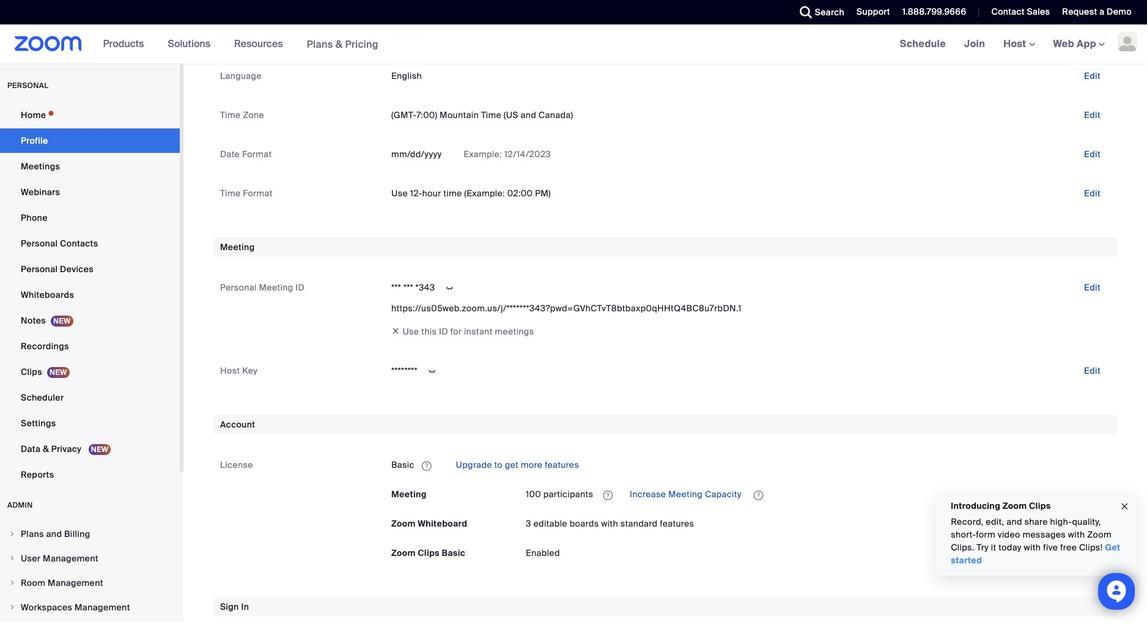 Task type: locate. For each thing, give the bounding box(es) containing it.
0 vertical spatial &
[[336, 38, 343, 50]]

1 vertical spatial plans
[[21, 528, 44, 540]]

12-
[[410, 188, 422, 199]]

host button
[[1004, 37, 1035, 50]]

0 horizontal spatial phone
[[21, 212, 48, 223]]

1 horizontal spatial features
[[660, 518, 695, 529]]

0 vertical spatial personal
[[21, 238, 58, 249]]

learn more about your license type image
[[421, 462, 433, 470]]

not set
[[391, 31, 422, 42]]

1 horizontal spatial ***
[[404, 282, 413, 293]]

1 vertical spatial right image
[[9, 579, 16, 587]]

1 horizontal spatial plans
[[307, 38, 333, 50]]

personal devices link
[[0, 257, 180, 281]]

0 horizontal spatial &
[[43, 443, 49, 454]]

use
[[391, 188, 408, 199], [403, 326, 419, 337]]

0 vertical spatial host
[[1004, 37, 1029, 50]]

2 right image from the top
[[9, 604, 16, 611]]

& for pricing
[[336, 38, 343, 50]]

0 vertical spatial management
[[43, 553, 98, 564]]

upgrade
[[456, 460, 492, 471]]

& inside the product information navigation
[[336, 38, 343, 50]]

data
[[21, 443, 40, 454]]

use 12-hour time (example: 02:00 pm)
[[391, 188, 551, 199]]

0 vertical spatial application
[[391, 455, 1111, 475]]

1 right image from the top
[[9, 530, 16, 538]]

zoom up clips!
[[1088, 529, 1112, 540]]

*343
[[416, 282, 435, 293]]

https://us05web.zoom.us/j/*******343?pwd=gvhctvt8btbaxp0qhhtq4bc8u7rbdn.1
[[391, 303, 742, 314]]

0 horizontal spatial id
[[296, 282, 305, 293]]

contact
[[992, 6, 1025, 17]]

0 vertical spatial clips
[[21, 366, 42, 377]]

data & privacy link
[[0, 437, 180, 461]]

phone
[[220, 31, 247, 42], [1045, 31, 1072, 42], [21, 212, 48, 223]]

0 vertical spatial features
[[545, 460, 579, 471]]

clips inside clips link
[[21, 366, 42, 377]]

2 horizontal spatial and
[[1007, 516, 1022, 527]]

management down room management menu item
[[75, 602, 130, 613]]

right image down admin
[[9, 530, 16, 538]]

plans for plans and billing
[[21, 528, 44, 540]]

host left key
[[220, 365, 240, 376]]

clips up share
[[1029, 500, 1051, 511]]

zoom up zoom clips basic
[[391, 518, 416, 529]]

time left zone
[[220, 109, 241, 121]]

0 horizontal spatial and
[[46, 528, 62, 540]]

solutions
[[168, 37, 210, 50]]

2 right image from the top
[[9, 579, 16, 587]]

request
[[1063, 6, 1098, 17]]

features up 100 participants
[[545, 460, 579, 471]]

& left pricing
[[336, 38, 343, 50]]

join
[[965, 37, 985, 50]]

2 vertical spatial clips
[[418, 548, 440, 559]]

right image inside workspaces management menu item
[[9, 604, 16, 611]]

for
[[451, 326, 462, 337]]

request a demo
[[1063, 6, 1132, 17]]

format for date format
[[242, 149, 272, 160]]

2 horizontal spatial with
[[1068, 529, 1085, 540]]

right image for plans
[[9, 530, 16, 538]]

right image left user
[[9, 555, 16, 562]]

1 horizontal spatial basic
[[442, 548, 466, 559]]

management
[[43, 553, 98, 564], [48, 577, 103, 588], [75, 602, 130, 613]]

& right data
[[43, 443, 49, 454]]

2 horizontal spatial clips
[[1029, 500, 1051, 511]]

zoom
[[1003, 500, 1027, 511], [391, 518, 416, 529], [1088, 529, 1112, 540], [391, 548, 416, 559]]

right image
[[9, 555, 16, 562], [9, 579, 16, 587]]

clips link
[[0, 360, 180, 384]]

reports
[[21, 469, 54, 480]]

plans inside menu item
[[21, 528, 44, 540]]

right image inside room management menu item
[[9, 579, 16, 587]]

meetings link
[[0, 154, 180, 179]]

management down billing
[[43, 553, 98, 564]]

0 vertical spatial use
[[391, 188, 408, 199]]

id for meeting
[[296, 282, 305, 293]]

resources button
[[234, 24, 288, 64]]

meeting
[[220, 242, 255, 253], [259, 282, 293, 293], [391, 489, 427, 500], [669, 489, 703, 500]]

0 horizontal spatial host
[[220, 365, 240, 376]]

basic down the whiteboard
[[442, 548, 466, 559]]

0 vertical spatial right image
[[9, 530, 16, 538]]

1.888.799.9666 button
[[894, 0, 970, 24], [903, 6, 967, 17]]

0 horizontal spatial plans
[[21, 528, 44, 540]]

personal meeting id
[[220, 282, 305, 293]]

time down date
[[220, 188, 241, 199]]

room management menu item
[[0, 571, 180, 595]]

6 edit from the top
[[1084, 365, 1101, 376]]

4 edit button from the top
[[1075, 184, 1111, 203]]

1 vertical spatial format
[[243, 188, 273, 199]]

with right boards
[[601, 518, 618, 529]]

profile picture image
[[1118, 32, 1138, 51]]

personal for personal contacts
[[21, 238, 58, 249]]

phone inside phone link
[[21, 212, 48, 223]]

1 vertical spatial management
[[48, 577, 103, 588]]

plans
[[307, 38, 333, 50], [21, 528, 44, 540]]

zoom down the zoom whiteboard
[[391, 548, 416, 559]]

1 vertical spatial use
[[403, 326, 419, 337]]

web app button
[[1054, 37, 1105, 50]]

host
[[1004, 37, 1029, 50], [220, 365, 240, 376]]

host down contact sales
[[1004, 37, 1029, 50]]

sign
[[220, 602, 239, 613]]

0 vertical spatial plans
[[307, 38, 333, 50]]

host inside "meetings" navigation
[[1004, 37, 1029, 50]]

add phone number
[[1026, 31, 1108, 42]]

1 vertical spatial and
[[1007, 516, 1022, 527]]

1 vertical spatial host
[[220, 365, 240, 376]]

clips!
[[1079, 542, 1103, 553]]

features down "increase meeting capacity" link on the right bottom
[[660, 518, 695, 529]]

clips up scheduler
[[21, 366, 42, 377]]

1 edit button from the top
[[1075, 66, 1111, 86]]

2 edit button from the top
[[1075, 105, 1111, 125]]

0 vertical spatial id
[[296, 282, 305, 293]]

plans up user
[[21, 528, 44, 540]]

1 vertical spatial &
[[43, 443, 49, 454]]

time
[[444, 188, 462, 199]]

editable
[[534, 518, 568, 529]]

zone
[[243, 109, 264, 121]]

0 vertical spatial format
[[242, 149, 272, 160]]

it
[[991, 542, 997, 553]]

workspaces management menu item
[[0, 596, 180, 619]]

2 edit from the top
[[1084, 109, 1101, 121]]

1 right image from the top
[[9, 555, 16, 562]]

right image inside the 'user management' menu item
[[9, 555, 16, 562]]

and right the (us
[[521, 109, 536, 121]]

edit button for personal meeting id
[[1075, 278, 1111, 297]]

with
[[601, 518, 618, 529], [1068, 529, 1085, 540], [1024, 542, 1041, 553]]

3
[[526, 518, 531, 529]]

1 horizontal spatial host
[[1004, 37, 1029, 50]]

meetings
[[21, 161, 60, 172]]

admin menu menu
[[0, 522, 180, 622]]

mountain
[[440, 109, 479, 121]]

time
[[220, 109, 241, 121], [481, 109, 502, 121], [220, 188, 241, 199]]

reports link
[[0, 462, 180, 487]]

a
[[1100, 6, 1105, 17]]

right image for workspaces
[[9, 604, 16, 611]]

use left this
[[403, 326, 419, 337]]

standard
[[621, 518, 658, 529]]

close image
[[1120, 499, 1130, 513]]

and left billing
[[46, 528, 62, 540]]

features
[[545, 460, 579, 471], [660, 518, 695, 529]]

right image for user management
[[9, 555, 16, 562]]

zoom up edit,
[[1003, 500, 1027, 511]]

workspaces management
[[21, 602, 130, 613]]

edit for personal meeting id
[[1084, 282, 1101, 293]]

basic left "learn more about your license type" icon at left bottom
[[391, 460, 415, 471]]

solutions button
[[168, 24, 216, 64]]

1 vertical spatial right image
[[9, 604, 16, 611]]

banner
[[0, 24, 1148, 64]]

webinars link
[[0, 180, 180, 204]]

1 horizontal spatial phone
[[220, 31, 247, 42]]

id
[[296, 282, 305, 293], [439, 326, 448, 337]]

application containing 100 participants
[[526, 485, 1111, 504]]

management inside the 'user management' menu item
[[43, 553, 98, 564]]

to
[[494, 460, 503, 471]]

edit button for time zone
[[1075, 105, 1111, 125]]

3 editable boards with standard features
[[526, 518, 695, 529]]

2 vertical spatial personal
[[220, 282, 257, 293]]

right image
[[9, 530, 16, 538], [9, 604, 16, 611]]

format down date format
[[243, 188, 273, 199]]

(gmt-
[[391, 109, 417, 121]]

1 horizontal spatial with
[[1024, 542, 1041, 553]]

1 vertical spatial id
[[439, 326, 448, 337]]

english
[[391, 70, 422, 81]]

5 edit button from the top
[[1075, 278, 1111, 297]]

plans left pricing
[[307, 38, 333, 50]]

& inside personal menu menu
[[43, 443, 49, 454]]

with down the messages
[[1024, 542, 1041, 553]]

0 horizontal spatial clips
[[21, 366, 42, 377]]

format right date
[[242, 149, 272, 160]]

edit for language
[[1084, 70, 1101, 81]]

2 *** from the left
[[404, 282, 413, 293]]

4 edit from the top
[[1084, 188, 1101, 199]]

1 horizontal spatial &
[[336, 38, 343, 50]]

0 vertical spatial right image
[[9, 555, 16, 562]]

pricing
[[345, 38, 379, 50]]

show host key image
[[423, 366, 442, 377]]

0 horizontal spatial features
[[545, 460, 579, 471]]

0 vertical spatial and
[[521, 109, 536, 121]]

5 edit from the top
[[1084, 282, 1101, 293]]

right image left room
[[9, 579, 16, 587]]

1 edit from the top
[[1084, 70, 1101, 81]]

example: 12/14/2023
[[461, 149, 551, 160]]

clips down the zoom whiteboard
[[418, 548, 440, 559]]

right image inside plans and billing menu item
[[9, 530, 16, 538]]

right image left workspaces
[[9, 604, 16, 611]]

introducing
[[951, 500, 1001, 511]]

personal contacts link
[[0, 231, 180, 256]]

02:00
[[507, 188, 533, 199]]

management up workspaces management
[[48, 577, 103, 588]]

1 vertical spatial features
[[660, 518, 695, 529]]

set
[[409, 31, 422, 42]]

upgrade to get more features link
[[454, 460, 579, 471]]

admin
[[7, 500, 33, 510]]

with up free
[[1068, 529, 1085, 540]]

personal for personal meeting id
[[220, 282, 257, 293]]

2 vertical spatial and
[[46, 528, 62, 540]]

0 horizontal spatial ***
[[391, 282, 401, 293]]

form
[[976, 529, 996, 540]]

2 vertical spatial management
[[75, 602, 130, 613]]

1 vertical spatial basic
[[442, 548, 466, 559]]

meetings navigation
[[891, 24, 1148, 64]]

application
[[391, 455, 1111, 475], [526, 485, 1111, 504]]

contact sales link
[[983, 0, 1054, 24], [992, 6, 1050, 17]]

&
[[336, 38, 343, 50], [43, 443, 49, 454]]

whiteboards
[[21, 289, 74, 300]]

record,
[[951, 516, 984, 527]]

and up 'video'
[[1007, 516, 1022, 527]]

1 vertical spatial personal
[[21, 264, 58, 275]]

hour
[[422, 188, 441, 199]]

0 horizontal spatial with
[[601, 518, 618, 529]]

edit button for language
[[1075, 66, 1111, 86]]

key
[[242, 365, 258, 376]]

use left 12-
[[391, 188, 408, 199]]

get started
[[951, 542, 1121, 566]]

1 vertical spatial application
[[526, 485, 1111, 504]]

0 vertical spatial basic
[[391, 460, 415, 471]]

management inside workspaces management menu item
[[75, 602, 130, 613]]

notes
[[21, 315, 46, 326]]

demo
[[1107, 6, 1132, 17]]

contact sales
[[992, 6, 1050, 17]]

personal
[[7, 81, 49, 91]]

management inside room management menu item
[[48, 577, 103, 588]]

2 horizontal spatial phone
[[1045, 31, 1072, 42]]

3 edit from the top
[[1084, 149, 1101, 160]]

home
[[21, 109, 46, 121]]

1.888.799.9666
[[903, 6, 967, 17]]

edit for time zone
[[1084, 109, 1101, 121]]

plans inside the product information navigation
[[307, 38, 333, 50]]

1 horizontal spatial id
[[439, 326, 448, 337]]

and inside record, edit, and share high-quality, short-form video messages with zoom clips. try it today with five free clips!
[[1007, 516, 1022, 527]]

basic
[[391, 460, 415, 471], [442, 548, 466, 559]]



Task type: vqa. For each thing, say whether or not it's contained in the screenshot.
'New'
no



Task type: describe. For each thing, give the bounding box(es) containing it.
join link
[[955, 24, 995, 64]]

short-
[[951, 529, 976, 540]]

profile link
[[0, 128, 180, 153]]

user management
[[21, 553, 98, 564]]

instant
[[464, 326, 493, 337]]

mm/dd/yyyy
[[391, 149, 442, 160]]

zoom clips basic
[[391, 548, 466, 559]]

host for host key
[[220, 365, 240, 376]]

schedule link
[[891, 24, 955, 64]]

use for use 12-hour time (example: 02:00 pm)
[[391, 188, 408, 199]]

language
[[220, 70, 262, 81]]

devices
[[60, 264, 94, 275]]

edit for time format
[[1084, 188, 1101, 199]]

capacity
[[705, 489, 742, 500]]

zoom inside record, edit, and share high-quality, short-form video messages with zoom clips. try it today with five free clips!
[[1088, 529, 1112, 540]]

personal contacts
[[21, 238, 98, 249]]

use for use this id for instant meetings
[[403, 326, 419, 337]]

settings link
[[0, 411, 180, 436]]

quality,
[[1072, 516, 1101, 527]]

example:
[[464, 149, 502, 160]]

home link
[[0, 103, 180, 127]]

1 *** from the left
[[391, 282, 401, 293]]

time left the (us
[[481, 109, 502, 121]]

id for this
[[439, 326, 448, 337]]

plans and billing menu item
[[0, 522, 180, 546]]

web
[[1054, 37, 1075, 50]]

workspaces
[[21, 602, 72, 613]]

in
[[241, 602, 249, 613]]

edit button for time format
[[1075, 184, 1111, 203]]

boards
[[570, 518, 599, 529]]

record, edit, and share high-quality, short-form video messages with zoom clips. try it today with five free clips!
[[951, 516, 1112, 553]]

recordings
[[21, 341, 69, 352]]

search
[[815, 7, 845, 18]]

personal for personal devices
[[21, 264, 58, 275]]

enabled
[[526, 548, 560, 559]]

more
[[521, 460, 543, 471]]

billing
[[64, 528, 90, 540]]

management for room management
[[48, 577, 103, 588]]

add phone number button
[[1016, 27, 1118, 46]]

time for use 12-hour time (example: 02:00 pm)
[[220, 188, 241, 199]]

increase
[[630, 489, 666, 500]]

privacy
[[51, 443, 81, 454]]

room management
[[21, 577, 103, 588]]

not
[[391, 31, 407, 42]]

1 horizontal spatial and
[[521, 109, 536, 121]]

0 horizontal spatial basic
[[391, 460, 415, 471]]

resources
[[234, 37, 283, 50]]

search button
[[791, 0, 848, 24]]

plans for plans & pricing
[[307, 38, 333, 50]]

increase meeting capacity
[[628, 489, 744, 500]]

and inside menu item
[[46, 528, 62, 540]]

phone link
[[0, 206, 180, 230]]

started
[[951, 555, 982, 566]]

7:00)
[[417, 109, 438, 121]]

phone inside add phone number button
[[1045, 31, 1072, 42]]

high-
[[1050, 516, 1072, 527]]

get started link
[[951, 542, 1121, 566]]

increase meeting capacity link
[[628, 489, 744, 500]]

get
[[1105, 542, 1121, 553]]

room
[[21, 577, 45, 588]]

100 participants
[[526, 489, 594, 500]]

(gmt-7:00) mountain time (us and canada)
[[391, 109, 573, 121]]

license
[[220, 460, 253, 471]]

participants
[[544, 489, 594, 500]]

user management menu item
[[0, 547, 180, 570]]

host for host
[[1004, 37, 1029, 50]]

scheduler
[[21, 392, 64, 403]]

upgrade to get more features
[[454, 460, 579, 471]]

zoom logo image
[[15, 36, 82, 51]]

banner containing products
[[0, 24, 1148, 64]]

*** *** *343
[[391, 282, 435, 293]]

web app
[[1054, 37, 1097, 50]]

number
[[1074, 31, 1108, 42]]

canada)
[[539, 109, 573, 121]]

get
[[505, 460, 519, 471]]

application containing basic
[[391, 455, 1111, 475]]

sign in
[[220, 602, 249, 613]]

user
[[21, 553, 41, 564]]

show personal meeting id image
[[440, 283, 460, 294]]

(us
[[504, 109, 519, 121]]

1 vertical spatial clips
[[1029, 500, 1051, 511]]

learn more about your meeting license image
[[600, 490, 617, 501]]

app
[[1077, 37, 1097, 50]]

management for workspaces management
[[75, 602, 130, 613]]

product information navigation
[[94, 24, 388, 64]]

products
[[103, 37, 144, 50]]

introducing zoom clips
[[951, 500, 1051, 511]]

12/14/2023
[[504, 149, 551, 160]]

time for (gmt-7:00) mountain time (us and canada)
[[220, 109, 241, 121]]

3 edit button from the top
[[1075, 144, 1111, 164]]

1 horizontal spatial clips
[[418, 548, 440, 559]]

right image for room management
[[9, 579, 16, 587]]

6 edit button from the top
[[1075, 361, 1111, 381]]

format for time format
[[243, 188, 273, 199]]

plans & pricing
[[307, 38, 379, 50]]

schedule
[[900, 37, 946, 50]]

plans and billing
[[21, 528, 90, 540]]

management for user management
[[43, 553, 98, 564]]

pm)
[[535, 188, 551, 199]]

scheduler link
[[0, 385, 180, 410]]

& for privacy
[[43, 443, 49, 454]]

whiteboard
[[418, 518, 468, 529]]

personal devices
[[21, 264, 94, 275]]

personal menu menu
[[0, 103, 180, 488]]

learn more about increasing meeting capacity image
[[750, 490, 767, 501]]

100
[[526, 489, 541, 500]]



